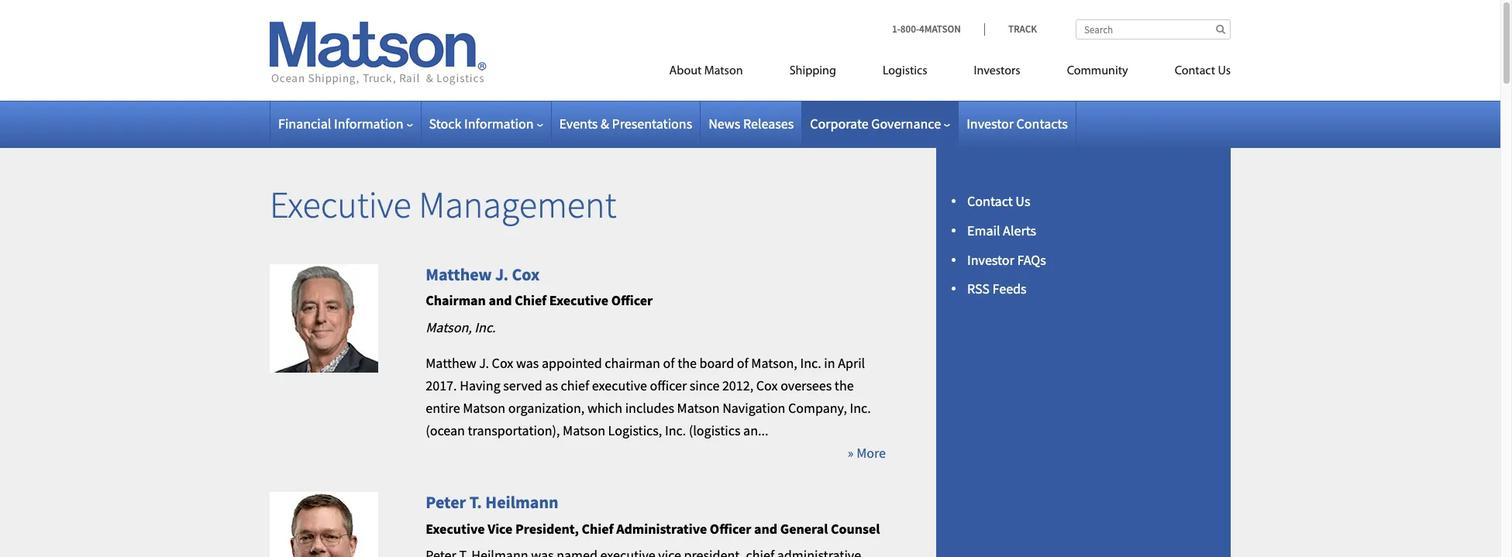 Task type: vqa. For each thing, say whether or not it's contained in the screenshot.
top the Contact Us link
yes



Task type: describe. For each thing, give the bounding box(es) containing it.
events & presentations link
[[559, 115, 692, 133]]

company,
[[788, 399, 847, 417]]

mattcox 140px image
[[270, 264, 378, 373]]

entire
[[426, 399, 460, 417]]

contacts
[[1017, 115, 1068, 133]]

matthew            j.            cox chairman and chief executive officer
[[426, 263, 653, 309]]

matson down since on the bottom left
[[677, 399, 720, 417]]

(ocean
[[426, 422, 465, 439]]

j. for matthew j. cox was appointed chairman of the board of matson, inc. in april 2017. having served as chief executive officer since 2012, cox oversees the entire matson organization, which includes matson navigation company, inc. (ocean transportation), matson logistics, inc. (logistics an... » more
[[479, 355, 489, 372]]

april
[[838, 355, 865, 372]]

matson, inside matthew j. cox was appointed chairman of the board of matson, inc. in april 2017. having served as chief executive officer since 2012, cox oversees the entire matson organization, which includes matson navigation company, inc. (ocean transportation), matson logistics, inc. (logistics an... » more
[[752, 355, 798, 372]]

executive
[[592, 377, 647, 395]]

cox for matthew j. cox was appointed chairman of the board of matson, inc. in april 2017. having served as chief executive officer since 2012, cox oversees the entire matson organization, which includes matson navigation company, inc. (ocean transportation), matson logistics, inc. (logistics an... » more
[[492, 355, 514, 372]]

top menu navigation
[[600, 57, 1231, 89]]

corporate governance link
[[810, 115, 951, 133]]

2 of from the left
[[737, 355, 749, 372]]

logistics link
[[860, 57, 951, 89]]

an...
[[744, 422, 769, 439]]

(logistics
[[689, 422, 741, 439]]

information for financial information
[[334, 115, 404, 133]]

inc. down chairman
[[475, 318, 496, 336]]

1 vertical spatial the
[[835, 377, 854, 395]]

t.
[[470, 492, 482, 514]]

2012,
[[722, 377, 754, 395]]

&
[[601, 115, 609, 133]]

email alerts link
[[968, 222, 1037, 239]]

0 horizontal spatial the
[[678, 355, 697, 372]]

general
[[780, 520, 828, 538]]

financial
[[278, 115, 331, 133]]

matson down which
[[563, 422, 605, 439]]

navigation
[[723, 399, 786, 417]]

which
[[588, 399, 623, 417]]

releases
[[743, 115, 794, 133]]

as
[[545, 377, 558, 395]]

presentations
[[612, 115, 692, 133]]

email
[[968, 222, 1000, 239]]

» more link
[[848, 444, 886, 462]]

financial information
[[278, 115, 404, 133]]

president,
[[515, 520, 579, 538]]

email alerts
[[968, 222, 1037, 239]]

rss
[[968, 280, 990, 298]]

and inside matthew            j.            cox chairman and chief executive officer
[[489, 291, 512, 309]]

j. for matthew            j.            cox chairman and chief executive officer
[[495, 263, 509, 285]]

rss feeds
[[968, 280, 1027, 298]]

executive management
[[270, 181, 617, 228]]

search image
[[1216, 24, 1226, 34]]

investor faqs link
[[968, 251, 1046, 269]]

about
[[669, 65, 702, 78]]

was
[[516, 355, 539, 372]]

1-800-4matson
[[892, 22, 961, 36]]

events & presentations
[[559, 115, 692, 133]]

inc. down includes
[[665, 422, 686, 439]]

information for stock information
[[464, 115, 534, 133]]

community link
[[1044, 57, 1152, 89]]

matthew j. cox was appointed chairman of the board of matson, inc. in april 2017. having served as chief executive officer since 2012, cox oversees the entire matson organization, which includes matson navigation company, inc. (ocean transportation), matson logistics, inc. (logistics an... » more
[[426, 355, 886, 462]]

includes
[[625, 399, 674, 417]]

chairman
[[605, 355, 660, 372]]

inc. right company,
[[850, 399, 871, 417]]

investor for investor faqs
[[968, 251, 1015, 269]]

matthew for matthew            j.            cox chairman and chief executive officer
[[426, 263, 492, 285]]

oversees
[[781, 377, 832, 395]]

1-
[[892, 22, 901, 36]]

stock information
[[429, 115, 534, 133]]

about matson
[[669, 65, 743, 78]]

800-
[[901, 22, 920, 36]]

administrative
[[616, 520, 707, 538]]

investor faqs
[[968, 251, 1046, 269]]

rss feeds link
[[968, 280, 1027, 298]]

officer
[[650, 377, 687, 395]]

chief inside matthew            j.            cox chairman and chief executive officer
[[515, 291, 547, 309]]

officer inside matthew            j.            cox chairman and chief executive officer
[[611, 291, 653, 309]]

matson down the having
[[463, 399, 506, 417]]

governance
[[872, 115, 941, 133]]

0 horizontal spatial us
[[1016, 192, 1031, 210]]

shipping
[[790, 65, 836, 78]]

cox for matthew            j.            cox chairman and chief executive officer
[[512, 263, 540, 285]]

corporate governance
[[810, 115, 941, 133]]

investors link
[[951, 57, 1044, 89]]

more
[[857, 444, 886, 462]]

about matson link
[[646, 57, 766, 89]]

Search search field
[[1076, 19, 1231, 40]]

matson, inc.
[[426, 318, 496, 336]]

track
[[1009, 22, 1037, 36]]

alerts
[[1003, 222, 1037, 239]]



Task type: locate. For each thing, give the bounding box(es) containing it.
1 vertical spatial executive
[[550, 291, 609, 309]]

0 horizontal spatial information
[[334, 115, 404, 133]]

contact us inside top menu navigation
[[1175, 65, 1231, 78]]

chief
[[515, 291, 547, 309], [582, 520, 614, 538]]

contact us link
[[1152, 57, 1231, 89], [968, 192, 1031, 210]]

j. up matson, inc.
[[495, 263, 509, 285]]

officer right administrative
[[710, 520, 752, 538]]

matthew for matthew j. cox was appointed chairman of the board of matson, inc. in april 2017. having served as chief executive officer since 2012, cox oversees the entire matson organization, which includes matson navigation company, inc. (ocean transportation), matson logistics, inc. (logistics an... » more
[[426, 355, 477, 372]]

0 vertical spatial contact us
[[1175, 65, 1231, 78]]

inc. left in
[[800, 355, 822, 372]]

0 horizontal spatial j.
[[479, 355, 489, 372]]

0 vertical spatial investor
[[967, 115, 1014, 133]]

the up since on the bottom left
[[678, 355, 697, 372]]

1 vertical spatial chief
[[582, 520, 614, 538]]

1 vertical spatial matson,
[[752, 355, 798, 372]]

1 horizontal spatial matson,
[[752, 355, 798, 372]]

1 vertical spatial contact
[[968, 192, 1013, 210]]

of up 2012,
[[737, 355, 749, 372]]

chief up was
[[515, 291, 547, 309]]

contact down search search box
[[1175, 65, 1216, 78]]

2 matthew from the top
[[426, 355, 477, 372]]

management
[[419, 181, 617, 228]]

organization,
[[508, 399, 585, 417]]

investor
[[967, 115, 1014, 133], [968, 251, 1015, 269]]

0 horizontal spatial officer
[[611, 291, 653, 309]]

executive inside peter            t.            heilmann executive vice president, chief administrative officer and general counsel
[[426, 520, 485, 538]]

investors
[[974, 65, 1021, 78]]

since
[[690, 377, 720, 395]]

1 vertical spatial investor
[[968, 251, 1015, 269]]

1 horizontal spatial chief
[[582, 520, 614, 538]]

executive
[[270, 181, 411, 228], [550, 291, 609, 309], [426, 520, 485, 538]]

2017.
[[426, 377, 457, 395]]

0 vertical spatial matson,
[[426, 318, 472, 336]]

heilmann
[[486, 492, 559, 514]]

1 horizontal spatial the
[[835, 377, 854, 395]]

counsel
[[831, 520, 880, 538]]

investor down "investors" link
[[967, 115, 1014, 133]]

stock information link
[[429, 115, 543, 133]]

track link
[[985, 22, 1037, 36]]

0 horizontal spatial contact us link
[[968, 192, 1031, 210]]

1 horizontal spatial contact us link
[[1152, 57, 1231, 89]]

matthew inside matthew j. cox was appointed chairman of the board of matson, inc. in april 2017. having served as chief executive officer since 2012, cox oversees the entire matson organization, which includes matson navigation company, inc. (ocean transportation), matson logistics, inc. (logistics an... » more
[[426, 355, 477, 372]]

investor contacts link
[[967, 115, 1068, 133]]

the down april
[[835, 377, 854, 395]]

»
[[848, 444, 854, 462]]

executive inside matthew            j.            cox chairman and chief executive officer
[[550, 291, 609, 309]]

chairman
[[426, 291, 486, 309]]

1 horizontal spatial contact
[[1175, 65, 1216, 78]]

news releases
[[709, 115, 794, 133]]

1 vertical spatial j.
[[479, 355, 489, 372]]

vice
[[488, 520, 513, 538]]

0 vertical spatial contact
[[1175, 65, 1216, 78]]

us down search icon at the right of the page
[[1218, 65, 1231, 78]]

feeds
[[993, 280, 1027, 298]]

0 vertical spatial and
[[489, 291, 512, 309]]

information
[[334, 115, 404, 133], [464, 115, 534, 133]]

0 horizontal spatial of
[[663, 355, 675, 372]]

contact us link down search icon at the right of the page
[[1152, 57, 1231, 89]]

chief
[[561, 377, 589, 395]]

1 of from the left
[[663, 355, 675, 372]]

matson,
[[426, 318, 472, 336], [752, 355, 798, 372]]

investor up rss feeds
[[968, 251, 1015, 269]]

2 vertical spatial cox
[[756, 377, 778, 395]]

0 vertical spatial chief
[[515, 291, 547, 309]]

inc.
[[475, 318, 496, 336], [800, 355, 822, 372], [850, 399, 871, 417], [665, 422, 686, 439]]

matthew inside matthew            j.            cox chairman and chief executive officer
[[426, 263, 492, 285]]

1 horizontal spatial us
[[1218, 65, 1231, 78]]

4matson
[[920, 22, 961, 36]]

investor contacts
[[967, 115, 1068, 133]]

financial information link
[[278, 115, 413, 133]]

board
[[700, 355, 734, 372]]

1 vertical spatial us
[[1016, 192, 1031, 210]]

officer
[[611, 291, 653, 309], [710, 520, 752, 538]]

1 vertical spatial contact us
[[968, 192, 1031, 210]]

peterheilmann 140px image
[[270, 493, 378, 557]]

0 vertical spatial the
[[678, 355, 697, 372]]

j. inside matthew            j.            cox chairman and chief executive officer
[[495, 263, 509, 285]]

cox
[[512, 263, 540, 285], [492, 355, 514, 372], [756, 377, 778, 395]]

us up alerts
[[1016, 192, 1031, 210]]

contact up email
[[968, 192, 1013, 210]]

in
[[824, 355, 835, 372]]

and right chairman
[[489, 291, 512, 309]]

contact inside top menu navigation
[[1175, 65, 1216, 78]]

0 vertical spatial us
[[1218, 65, 1231, 78]]

0 horizontal spatial matson,
[[426, 318, 472, 336]]

1 horizontal spatial officer
[[710, 520, 752, 538]]

information right the 'financial'
[[334, 115, 404, 133]]

corporate
[[810, 115, 869, 133]]

0 horizontal spatial chief
[[515, 291, 547, 309]]

and inside peter            t.            heilmann executive vice president, chief administrative officer and general counsel
[[754, 520, 778, 538]]

faqs
[[1017, 251, 1046, 269]]

investor for investor contacts
[[967, 115, 1014, 133]]

0 horizontal spatial contact us
[[968, 192, 1031, 210]]

news releases link
[[709, 115, 794, 133]]

1 vertical spatial matthew
[[426, 355, 477, 372]]

peter
[[426, 492, 466, 514]]

2 vertical spatial executive
[[426, 520, 485, 538]]

1 vertical spatial and
[[754, 520, 778, 538]]

and
[[489, 291, 512, 309], [754, 520, 778, 538]]

1 vertical spatial cox
[[492, 355, 514, 372]]

None search field
[[1076, 19, 1231, 40]]

1 horizontal spatial of
[[737, 355, 749, 372]]

cox up navigation
[[756, 377, 778, 395]]

us inside top menu navigation
[[1218, 65, 1231, 78]]

1 matthew from the top
[[426, 263, 492, 285]]

0 horizontal spatial executive
[[270, 181, 411, 228]]

officer up chairman
[[611, 291, 653, 309]]

1 horizontal spatial information
[[464, 115, 534, 133]]

of up officer
[[663, 355, 675, 372]]

transportation),
[[468, 422, 560, 439]]

matthew
[[426, 263, 492, 285], [426, 355, 477, 372]]

and left general at the bottom of the page
[[754, 520, 778, 538]]

0 vertical spatial executive
[[270, 181, 411, 228]]

1 information from the left
[[334, 115, 404, 133]]

cox left was
[[492, 355, 514, 372]]

1 horizontal spatial j.
[[495, 263, 509, 285]]

matson, down chairman
[[426, 318, 472, 336]]

1 horizontal spatial executive
[[426, 520, 485, 538]]

peter            t.            heilmann executive vice president, chief administrative officer and general counsel
[[426, 492, 880, 538]]

shipping link
[[766, 57, 860, 89]]

the
[[678, 355, 697, 372], [835, 377, 854, 395]]

matthew up chairman
[[426, 263, 492, 285]]

having
[[460, 377, 501, 395]]

officer inside peter            t.            heilmann executive vice president, chief administrative officer and general counsel
[[710, 520, 752, 538]]

chief right president,
[[582, 520, 614, 538]]

cox down 'management'
[[512, 263, 540, 285]]

matson
[[704, 65, 743, 78], [463, 399, 506, 417], [677, 399, 720, 417], [563, 422, 605, 439]]

logistics,
[[608, 422, 662, 439]]

1 vertical spatial contact us link
[[968, 192, 1031, 210]]

0 vertical spatial cox
[[512, 263, 540, 285]]

logistics
[[883, 65, 928, 78]]

j. up the having
[[479, 355, 489, 372]]

contact
[[1175, 65, 1216, 78], [968, 192, 1013, 210]]

matson inside about matson link
[[704, 65, 743, 78]]

served
[[503, 377, 542, 395]]

matthew up 2017.
[[426, 355, 477, 372]]

community
[[1067, 65, 1128, 78]]

0 horizontal spatial contact
[[968, 192, 1013, 210]]

events
[[559, 115, 598, 133]]

1 horizontal spatial contact us
[[1175, 65, 1231, 78]]

contact us link up email alerts
[[968, 192, 1031, 210]]

of
[[663, 355, 675, 372], [737, 355, 749, 372]]

j. inside matthew j. cox was appointed chairman of the board of matson, inc. in april 2017. having served as chief executive officer since 2012, cox oversees the entire matson organization, which includes matson navigation company, inc. (ocean transportation), matson logistics, inc. (logistics an... » more
[[479, 355, 489, 372]]

news
[[709, 115, 741, 133]]

contact us down search icon at the right of the page
[[1175, 65, 1231, 78]]

1 horizontal spatial and
[[754, 520, 778, 538]]

stock
[[429, 115, 462, 133]]

chief inside peter            t.            heilmann executive vice president, chief administrative officer and general counsel
[[582, 520, 614, 538]]

matson right about
[[704, 65, 743, 78]]

0 vertical spatial j.
[[495, 263, 509, 285]]

1 vertical spatial officer
[[710, 520, 752, 538]]

1-800-4matson link
[[892, 22, 985, 36]]

2 horizontal spatial executive
[[550, 291, 609, 309]]

contact us up email alerts
[[968, 192, 1031, 210]]

j.
[[495, 263, 509, 285], [479, 355, 489, 372]]

matson image
[[270, 22, 487, 85]]

matson, up oversees
[[752, 355, 798, 372]]

0 vertical spatial matthew
[[426, 263, 492, 285]]

appointed
[[542, 355, 602, 372]]

0 horizontal spatial and
[[489, 291, 512, 309]]

information right the stock
[[464, 115, 534, 133]]

0 vertical spatial officer
[[611, 291, 653, 309]]

2 information from the left
[[464, 115, 534, 133]]

0 vertical spatial contact us link
[[1152, 57, 1231, 89]]

cox inside matthew            j.            cox chairman and chief executive officer
[[512, 263, 540, 285]]



